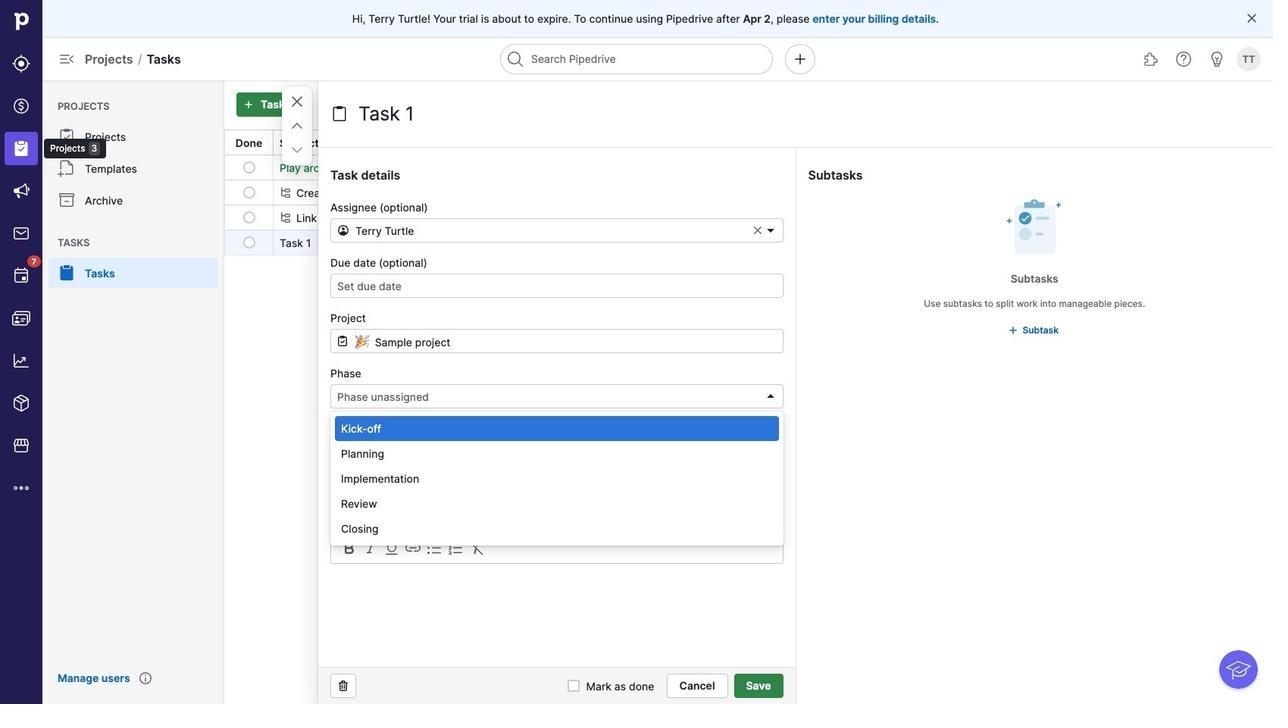 Task type: describe. For each thing, give the bounding box(es) containing it.
1 color undefined image from the top
[[58, 127, 76, 146]]

2 color undefined image from the top
[[58, 159, 76, 177]]

color primary inverted image
[[239, 99, 258, 111]]

quick add image
[[791, 50, 809, 68]]

sales assistant image
[[1208, 50, 1226, 68]]

Set due date text field
[[330, 274, 783, 298]]

1 vertical spatial menu item
[[42, 258, 224, 288]]

2 row from the top
[[225, 180, 1272, 205]]

3 color secondary image from the left
[[446, 539, 465, 557]]

sales inbox image
[[12, 224, 30, 243]]

1 horizontal spatial color undefined image
[[58, 191, 76, 209]]

2 color secondary image from the left
[[425, 539, 443, 557]]

Search Pipedrive field
[[500, 44, 773, 74]]

insights image
[[12, 352, 30, 370]]

color link image
[[1008, 324, 1020, 336]]

Task field
[[355, 99, 590, 129]]

1 vertical spatial color undefined image
[[12, 267, 30, 285]]

info image
[[139, 672, 151, 684]]



Task type: vqa. For each thing, say whether or not it's contained in the screenshot.
previous day icon
no



Task type: locate. For each thing, give the bounding box(es) containing it.
None text field
[[330, 329, 783, 353]]

2 vertical spatial color undefined image
[[58, 264, 76, 282]]

0 horizontal spatial color secondary image
[[383, 539, 401, 557]]

row
[[225, 155, 1272, 180], [225, 180, 1272, 205], [225, 205, 1272, 230], [225, 230, 1272, 255]]

1 vertical spatial color undefined image
[[58, 159, 76, 177]]

0 vertical spatial color undefined image
[[58, 191, 76, 209]]

1 horizontal spatial color secondary image
[[425, 539, 443, 557]]

color secondary image
[[383, 539, 401, 557], [425, 539, 443, 557], [446, 539, 465, 557]]

0 horizontal spatial color undefined image
[[12, 267, 30, 285]]

4 row from the top
[[225, 230, 1272, 255]]

color undefined image inside menu item
[[58, 264, 76, 282]]

3 row from the top
[[225, 205, 1272, 230]]

deals image
[[12, 97, 30, 115]]

menu toggle image
[[58, 50, 76, 68]]

marketplace image
[[12, 437, 30, 455]]

quick help image
[[1175, 50, 1193, 68]]

projects image
[[12, 139, 30, 158]]

color primary image
[[288, 92, 306, 111], [330, 105, 349, 123], [243, 161, 255, 174], [243, 186, 255, 199], [752, 225, 763, 236], [336, 335, 349, 347]]

home image
[[10, 10, 33, 33]]

color undefined image
[[58, 191, 76, 209], [12, 267, 30, 285]]

color secondary image
[[280, 186, 292, 199], [280, 211, 292, 224], [340, 539, 358, 557], [361, 539, 380, 557], [404, 539, 422, 557], [468, 539, 486, 557]]

color undefined image right campaigns icon
[[58, 191, 76, 209]]

color primary image
[[1246, 12, 1258, 24], [288, 117, 306, 135], [861, 136, 873, 149], [288, 141, 306, 159], [243, 211, 255, 224], [337, 224, 349, 236], [764, 224, 776, 236], [243, 236, 255, 249], [764, 390, 776, 402], [334, 680, 352, 692], [568, 680, 580, 692]]

contacts image
[[12, 309, 30, 327]]

knowledge center bot, also known as kc bot is an onboarding assistant that allows you to see the list of onboarding items in one place for quick and easy reference. this improves your in-app experience. image
[[1220, 650, 1258, 689]]

color undefined image up contacts icon
[[12, 267, 30, 285]]

0 vertical spatial menu item
[[0, 127, 42, 170]]

None field
[[330, 218, 783, 243], [330, 329, 783, 353], [330, 384, 783, 408], [330, 218, 783, 243], [330, 329, 783, 353], [330, 384, 783, 408]]

menu
[[0, 0, 106, 704], [42, 80, 224, 704]]

list box
[[330, 411, 784, 546]]

0 vertical spatial color undefined image
[[58, 127, 76, 146]]

menu item
[[0, 127, 42, 170], [42, 258, 224, 288]]

more image
[[12, 479, 30, 497]]

3 color undefined image from the top
[[58, 264, 76, 282]]

campaigns image
[[12, 182, 30, 200]]

products image
[[12, 394, 30, 412]]

2 horizontal spatial color secondary image
[[446, 539, 465, 557]]

leads image
[[12, 55, 30, 73]]

1 color secondary image from the left
[[383, 539, 401, 557]]

1 row from the top
[[225, 155, 1272, 180]]

color undefined image
[[58, 127, 76, 146], [58, 159, 76, 177], [58, 264, 76, 282]]

grid
[[224, 129, 1273, 255]]



